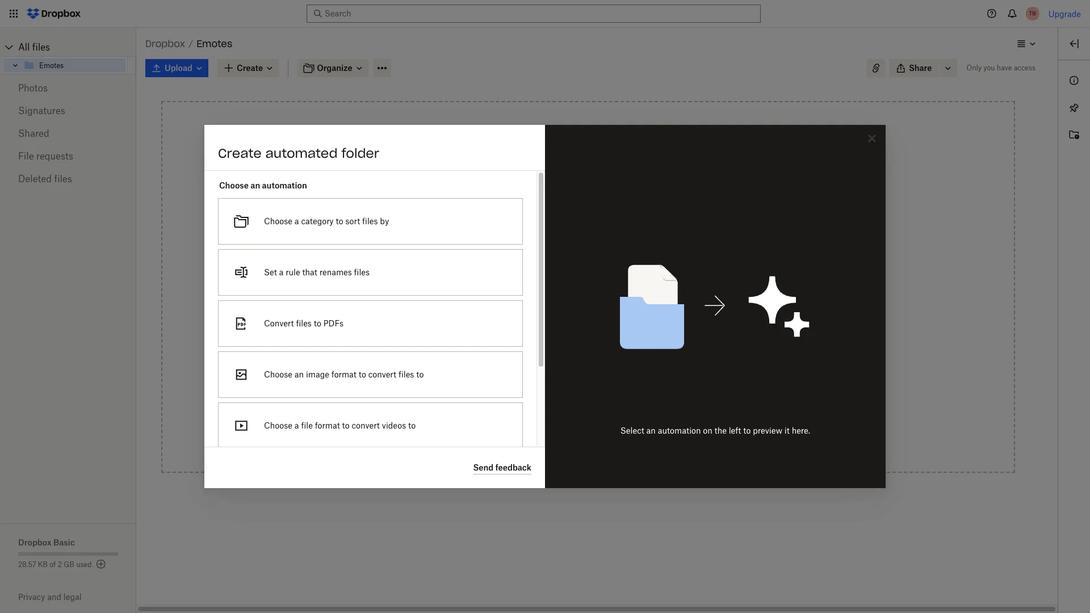 Task type: describe. For each thing, give the bounding box(es) containing it.
add
[[592, 283, 606, 293]]

signatures
[[18, 105, 65, 116]]

it
[[785, 426, 790, 436]]

all files tree
[[2, 38, 136, 74]]

of
[[50, 561, 56, 569]]

privacy and legal
[[18, 592, 82, 602]]

dropbox basic
[[18, 538, 75, 547]]

open details pane image
[[1068, 37, 1081, 51]]

request files
[[519, 376, 569, 386]]

select an automation on the left to preview it here.
[[621, 426, 811, 436]]

signatures link
[[18, 99, 118, 122]]

'upload'
[[580, 226, 610, 236]]

deleted files link
[[18, 168, 118, 190]]

send feedback button
[[473, 461, 532, 475]]

a for category
[[295, 216, 299, 226]]

choose for choose an automation
[[219, 181, 249, 190]]

open pinned items image
[[1068, 101, 1081, 115]]

privacy
[[18, 592, 45, 602]]

open activity image
[[1068, 128, 1081, 142]]

1 vertical spatial from
[[548, 344, 565, 354]]

have
[[997, 64, 1012, 72]]

convert
[[264, 319, 294, 328]]

2
[[58, 561, 62, 569]]

this
[[549, 312, 563, 322]]

basic
[[53, 538, 75, 547]]

sort
[[346, 216, 360, 226]]

convert for videos
[[352, 421, 380, 430]]

videos
[[382, 421, 406, 430]]

create
[[218, 145, 262, 161]]

use
[[550, 226, 563, 236]]

open information panel image
[[1068, 74, 1081, 87]]

folder for automated
[[342, 145, 379, 161]]

all files link
[[18, 38, 136, 56]]

files right the convert
[[296, 319, 312, 328]]

file
[[18, 150, 34, 162]]

upload,
[[608, 214, 637, 223]]

shared link
[[18, 122, 118, 145]]

the inside drop files here to upload, or use the 'upload' button
[[565, 226, 577, 236]]

kb
[[38, 561, 48, 569]]

only you have access
[[967, 64, 1036, 72]]

a for file
[[295, 421, 299, 430]]

here
[[579, 214, 596, 223]]

here.
[[792, 426, 811, 436]]

get more space image
[[94, 558, 108, 571]]

share for share and manage
[[519, 408, 542, 417]]

files inside drop files here to upload, or use the 'upload' button
[[561, 214, 577, 223]]

drop files here to upload, or use the 'upload' button
[[540, 214, 637, 236]]

format for image
[[332, 370, 357, 379]]

request files button
[[494, 370, 683, 392]]

file requests
[[18, 150, 73, 162]]

import from google drive
[[519, 344, 617, 354]]

choose for choose a category to sort files by
[[264, 216, 293, 226]]

image
[[306, 370, 329, 379]]

more
[[538, 283, 558, 293]]

gb
[[64, 561, 74, 569]]

files down file requests link
[[54, 173, 72, 185]]

content
[[608, 283, 639, 293]]

dropbox / emotes
[[145, 38, 232, 49]]

preview
[[753, 426, 783, 436]]

folder for this
[[565, 312, 587, 322]]

google
[[568, 344, 595, 354]]

upgrade
[[1049, 9, 1081, 18]]

a for rule
[[279, 267, 284, 277]]

import
[[519, 344, 545, 354]]

all
[[18, 41, 30, 53]]

ways
[[560, 283, 580, 293]]

left
[[729, 426, 741, 436]]

dropbox for dropbox basic
[[18, 538, 51, 547]]

file requests link
[[18, 145, 118, 168]]

rule
[[286, 267, 300, 277]]

request
[[519, 376, 551, 386]]

share for share
[[909, 63, 932, 73]]

used
[[76, 561, 92, 569]]

send
[[473, 463, 494, 472]]

deleted
[[18, 173, 52, 185]]

deleted files
[[18, 173, 72, 185]]

access this folder from your desktop
[[519, 312, 658, 322]]

more ways to add content
[[538, 283, 639, 293]]

requests
[[36, 150, 73, 162]]

28.57
[[18, 561, 36, 569]]

set a rule that renames files
[[264, 267, 370, 277]]

/
[[189, 39, 193, 48]]

button
[[612, 226, 637, 236]]

desktop
[[628, 312, 658, 322]]

upgrade link
[[1049, 9, 1081, 18]]

share and manage button
[[494, 402, 683, 424]]

that
[[302, 267, 317, 277]]



Task type: vqa. For each thing, say whether or not it's contained in the screenshot.
the bottommost a
yes



Task type: locate. For each thing, give the bounding box(es) containing it.
choose for choose an image format to convert files to
[[264, 370, 293, 379]]

dropbox left /
[[145, 38, 185, 49]]

automation down create automated folder
[[262, 181, 307, 190]]

an down create
[[251, 181, 260, 190]]

from
[[589, 312, 607, 322], [548, 344, 565, 354]]

files up use
[[561, 214, 577, 223]]

0 horizontal spatial emotes
[[39, 61, 64, 70]]

1 horizontal spatial the
[[715, 426, 727, 436]]

emotes down all files
[[39, 61, 64, 70]]

0 horizontal spatial automation
[[262, 181, 307, 190]]

create automated folder
[[218, 145, 379, 161]]

access
[[1014, 64, 1036, 72]]

the
[[565, 226, 577, 236], [715, 426, 727, 436]]

manage
[[560, 408, 592, 417]]

0 vertical spatial and
[[544, 408, 558, 417]]

feedback
[[496, 463, 532, 472]]

emotes inside all files 'tree'
[[39, 61, 64, 70]]

format for file
[[315, 421, 340, 430]]

a left category
[[295, 216, 299, 226]]

0 vertical spatial share
[[909, 63, 932, 73]]

all files
[[18, 41, 50, 53]]

and
[[544, 408, 558, 417], [47, 592, 61, 602]]

1 vertical spatial convert
[[352, 421, 380, 430]]

files right request
[[553, 376, 569, 386]]

share down request
[[519, 408, 542, 417]]

1 horizontal spatial from
[[589, 312, 607, 322]]

1 horizontal spatial automation
[[658, 426, 701, 436]]

and left the legal
[[47, 592, 61, 602]]

0 vertical spatial format
[[332, 370, 357, 379]]

choose left image
[[264, 370, 293, 379]]

2 vertical spatial an
[[647, 426, 656, 436]]

convert left videos
[[352, 421, 380, 430]]

legal
[[63, 592, 82, 602]]

choose a file format to convert videos to
[[264, 421, 416, 430]]

0 vertical spatial an
[[251, 181, 260, 190]]

2 horizontal spatial an
[[647, 426, 656, 436]]

0 horizontal spatial share
[[519, 408, 542, 417]]

0 vertical spatial folder
[[342, 145, 379, 161]]

an for choose an image format to convert files to
[[295, 370, 304, 379]]

choose an automation
[[219, 181, 307, 190]]

1 horizontal spatial share
[[909, 63, 932, 73]]

choose an image format to convert files to
[[264, 370, 424, 379]]

access
[[519, 312, 547, 322]]

1 vertical spatial and
[[47, 592, 61, 602]]

file
[[301, 421, 313, 430]]

0 horizontal spatial the
[[565, 226, 577, 236]]

1 vertical spatial folder
[[565, 312, 587, 322]]

pdfs
[[324, 319, 344, 328]]

choose a category to sort files by
[[264, 216, 389, 226]]

0 horizontal spatial folder
[[342, 145, 379, 161]]

folder inside create automated folder dialog
[[342, 145, 379, 161]]

1 horizontal spatial and
[[544, 408, 558, 417]]

0 vertical spatial from
[[589, 312, 607, 322]]

1 horizontal spatial emotes
[[197, 38, 232, 49]]

emotes right /
[[197, 38, 232, 49]]

set
[[264, 267, 277, 277]]

1 horizontal spatial folder
[[565, 312, 587, 322]]

choose for choose a file format to convert videos to
[[264, 421, 293, 430]]

emotes
[[197, 38, 232, 49], [39, 61, 64, 70]]

share
[[909, 63, 932, 73], [519, 408, 542, 417]]

you
[[984, 64, 995, 72]]

send feedback
[[473, 463, 532, 472]]

files right all
[[32, 41, 50, 53]]

automation for choose
[[262, 181, 307, 190]]

share inside more ways to add content element
[[519, 408, 542, 417]]

0 horizontal spatial and
[[47, 592, 61, 602]]

the right on
[[715, 426, 727, 436]]

an left image
[[295, 370, 304, 379]]

1 horizontal spatial dropbox
[[145, 38, 185, 49]]

photos
[[18, 82, 48, 94]]

1 vertical spatial share
[[519, 408, 542, 417]]

renames
[[320, 267, 352, 277]]

photos link
[[18, 77, 118, 99]]

only
[[967, 64, 982, 72]]

to inside drop files here to upload, or use the 'upload' button
[[598, 214, 606, 223]]

files inside "button"
[[553, 376, 569, 386]]

choose down create
[[219, 181, 249, 190]]

2 vertical spatial a
[[295, 421, 299, 430]]

select
[[621, 426, 644, 436]]

and for legal
[[47, 592, 61, 602]]

shared
[[18, 128, 49, 139]]

a left file at the bottom left
[[295, 421, 299, 430]]

0 vertical spatial convert
[[368, 370, 396, 379]]

0 vertical spatial a
[[295, 216, 299, 226]]

a right set
[[279, 267, 284, 277]]

dropbox
[[145, 38, 185, 49], [18, 538, 51, 547]]

category
[[301, 216, 334, 226]]

your
[[609, 312, 626, 322]]

choose down choose an automation
[[264, 216, 293, 226]]

folder
[[342, 145, 379, 161], [565, 312, 587, 322]]

choose left file at the bottom left
[[264, 421, 293, 430]]

and inside share and manage button
[[544, 408, 558, 417]]

0 horizontal spatial an
[[251, 181, 260, 190]]

convert for files
[[368, 370, 396, 379]]

0 vertical spatial dropbox
[[145, 38, 185, 49]]

the inside create automated folder dialog
[[715, 426, 727, 436]]

the right use
[[565, 226, 577, 236]]

on
[[703, 426, 713, 436]]

format right image
[[332, 370, 357, 379]]

automation
[[262, 181, 307, 190], [658, 426, 701, 436]]

drop
[[540, 214, 559, 223]]

create automated folder dialog
[[204, 125, 886, 556]]

folder inside more ways to add content element
[[565, 312, 587, 322]]

convert files to pdfs
[[264, 319, 344, 328]]

share left 'only'
[[909, 63, 932, 73]]

from left your
[[589, 312, 607, 322]]

automation for select
[[658, 426, 701, 436]]

files up videos
[[399, 370, 414, 379]]

0 vertical spatial emotes
[[197, 38, 232, 49]]

an for select an automation on the left to preview it here.
[[647, 426, 656, 436]]

or
[[540, 226, 548, 236]]

and left manage
[[544, 408, 558, 417]]

and for manage
[[544, 408, 558, 417]]

privacy and legal link
[[18, 592, 136, 602]]

an for choose an automation
[[251, 181, 260, 190]]

an right the select
[[647, 426, 656, 436]]

0 horizontal spatial from
[[548, 344, 565, 354]]

format right file at the bottom left
[[315, 421, 340, 430]]

files inside 'tree'
[[32, 41, 50, 53]]

1 vertical spatial emotes
[[39, 61, 64, 70]]

dropbox for dropbox / emotes
[[145, 38, 185, 49]]

from right import
[[548, 344, 565, 354]]

1 vertical spatial dropbox
[[18, 538, 51, 547]]

drive
[[597, 344, 617, 354]]

global header element
[[0, 0, 1090, 28]]

dropbox up 28.57
[[18, 538, 51, 547]]

1 horizontal spatial an
[[295, 370, 304, 379]]

emotes link
[[23, 58, 126, 72]]

to
[[598, 214, 606, 223], [336, 216, 343, 226], [582, 283, 590, 293], [314, 319, 321, 328], [359, 370, 366, 379], [416, 370, 424, 379], [342, 421, 350, 430], [408, 421, 416, 430], [743, 426, 751, 436]]

files right renames
[[354, 267, 370, 277]]

automated
[[266, 145, 338, 161]]

files left by
[[362, 216, 378, 226]]

1 vertical spatial format
[[315, 421, 340, 430]]

by
[[380, 216, 389, 226]]

an
[[251, 181, 260, 190], [295, 370, 304, 379], [647, 426, 656, 436]]

1 vertical spatial the
[[715, 426, 727, 436]]

28.57 kb of 2 gb used
[[18, 561, 92, 569]]

0 vertical spatial the
[[565, 226, 577, 236]]

choose
[[219, 181, 249, 190], [264, 216, 293, 226], [264, 370, 293, 379], [264, 421, 293, 430]]

convert
[[368, 370, 396, 379], [352, 421, 380, 430]]

0 horizontal spatial dropbox
[[18, 538, 51, 547]]

dropbox link
[[145, 36, 185, 51]]

share and manage
[[519, 408, 592, 417]]

share button
[[890, 59, 939, 77]]

1 vertical spatial a
[[279, 267, 284, 277]]

automation left on
[[658, 426, 701, 436]]

files
[[32, 41, 50, 53], [54, 173, 72, 185], [561, 214, 577, 223], [362, 216, 378, 226], [354, 267, 370, 277], [296, 319, 312, 328], [399, 370, 414, 379], [553, 376, 569, 386]]

1 vertical spatial an
[[295, 370, 304, 379]]

dropbox logo - go to the homepage image
[[23, 5, 85, 23]]

0 vertical spatial automation
[[262, 181, 307, 190]]

more ways to add content element
[[492, 282, 685, 436]]

convert up videos
[[368, 370, 396, 379]]

1 vertical spatial automation
[[658, 426, 701, 436]]



